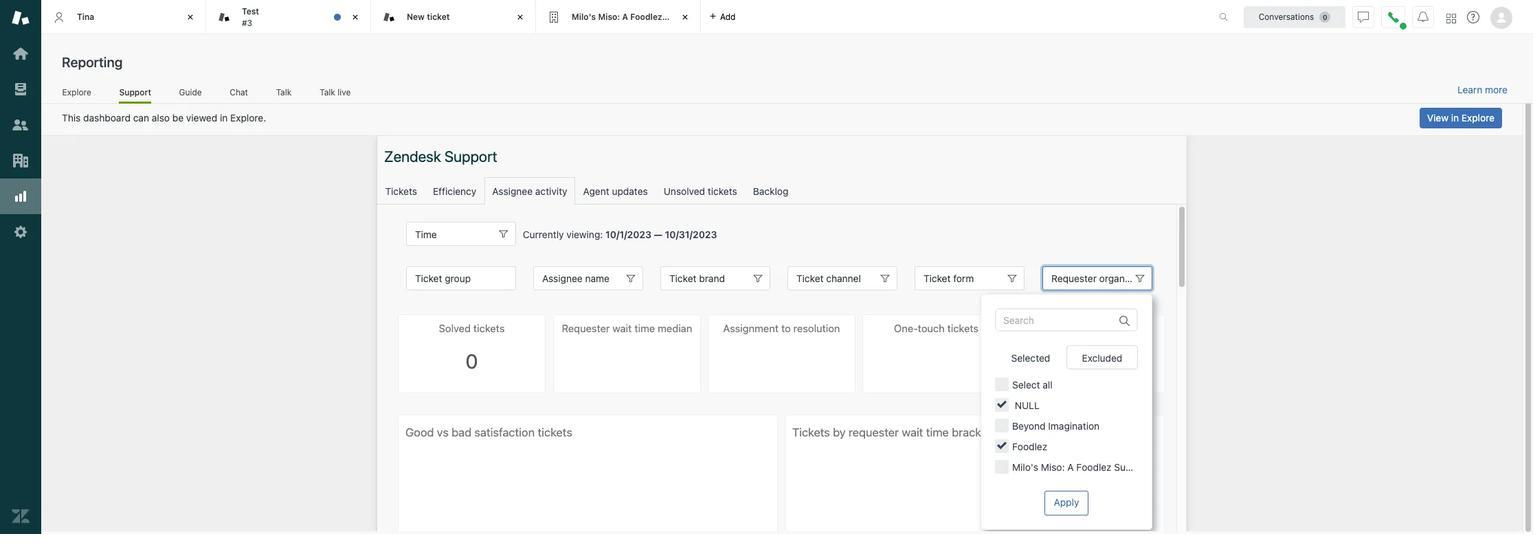 Task type: describe. For each thing, give the bounding box(es) containing it.
tina
[[77, 12, 94, 22]]

get help image
[[1467, 11, 1480, 23]]

talk for talk
[[276, 87, 292, 97]]

can
[[133, 112, 149, 124]]

conversations button
[[1244, 6, 1346, 28]]

reporting image
[[12, 188, 30, 206]]

view in explore button
[[1420, 108, 1502, 129]]

zendesk image
[[12, 508, 30, 526]]

add button
[[701, 0, 744, 34]]

customers image
[[12, 116, 30, 134]]

guide
[[179, 87, 202, 97]]

button displays agent's chat status as invisible. image
[[1358, 11, 1369, 22]]

reporting
[[62, 54, 123, 70]]

this dashboard can also be viewed in explore.
[[62, 112, 266, 124]]

zendesk products image
[[1447, 13, 1456, 23]]

live
[[338, 87, 351, 97]]

close image for tina
[[184, 10, 197, 24]]

new
[[407, 12, 425, 22]]

talk live link
[[319, 87, 351, 102]]

view
[[1427, 112, 1449, 124]]

new ticket tab
[[371, 0, 536, 34]]

talk live
[[320, 87, 351, 97]]

add
[[720, 11, 736, 22]]

0 horizontal spatial explore
[[62, 87, 91, 97]]

learn more
[[1458, 84, 1508, 96]]

explore link
[[62, 87, 92, 102]]

test #3
[[242, 6, 259, 28]]

1 in from the left
[[220, 112, 228, 124]]

chat
[[230, 87, 248, 97]]

be
[[172, 112, 184, 124]]

tabs tab list
[[41, 0, 1205, 34]]



Task type: locate. For each thing, give the bounding box(es) containing it.
explore down learn more link
[[1462, 112, 1495, 124]]

foodlez
[[630, 12, 662, 22]]

close image inside tina tab
[[184, 10, 197, 24]]

close image inside milo's miso: a foodlez subsidiary tab
[[678, 10, 692, 24]]

in right viewed
[[220, 112, 228, 124]]

milo's miso: a foodlez subsidiary
[[572, 12, 708, 22]]

0 horizontal spatial talk
[[276, 87, 292, 97]]

more
[[1485, 84, 1508, 96]]

close image left milo's
[[513, 10, 527, 24]]

#3
[[242, 18, 252, 28]]

2 in from the left
[[1451, 112, 1459, 124]]

2 talk from the left
[[320, 87, 335, 97]]

zendesk support image
[[12, 9, 30, 27]]

4 close image from the left
[[678, 10, 692, 24]]

explore up this
[[62, 87, 91, 97]]

close image left "new"
[[348, 10, 362, 24]]

main element
[[0, 0, 41, 535]]

talk right "chat"
[[276, 87, 292, 97]]

in inside button
[[1451, 112, 1459, 124]]

tina tab
[[41, 0, 206, 34]]

in right view
[[1451, 112, 1459, 124]]

close image for new ticket
[[513, 10, 527, 24]]

dashboard
[[83, 112, 131, 124]]

chat link
[[230, 87, 248, 102]]

admin image
[[12, 223, 30, 241]]

in
[[220, 112, 228, 124], [1451, 112, 1459, 124]]

1 talk from the left
[[276, 87, 292, 97]]

guide link
[[179, 87, 202, 102]]

close image left add dropdown button
[[678, 10, 692, 24]]

get started image
[[12, 45, 30, 63]]

this
[[62, 112, 81, 124]]

views image
[[12, 80, 30, 98]]

viewed
[[186, 112, 217, 124]]

miso:
[[598, 12, 620, 22]]

1 close image from the left
[[184, 10, 197, 24]]

0 horizontal spatial in
[[220, 112, 228, 124]]

3 close image from the left
[[513, 10, 527, 24]]

2 close image from the left
[[348, 10, 362, 24]]

subsidiary
[[665, 12, 708, 22]]

close image inside new ticket tab
[[513, 10, 527, 24]]

explore.
[[230, 112, 266, 124]]

milo's miso: a foodlez subsidiary tab
[[536, 0, 708, 34]]

new ticket
[[407, 12, 450, 22]]

also
[[152, 112, 170, 124]]

conversations
[[1259, 11, 1314, 22]]

organizations image
[[12, 152, 30, 170]]

talk link
[[276, 87, 292, 102]]

notifications image
[[1418, 11, 1429, 22]]

close image left the #3
[[184, 10, 197, 24]]

1 horizontal spatial talk
[[320, 87, 335, 97]]

1 horizontal spatial in
[[1451, 112, 1459, 124]]

0 vertical spatial explore
[[62, 87, 91, 97]]

support
[[119, 87, 151, 97]]

close image
[[184, 10, 197, 24], [348, 10, 362, 24], [513, 10, 527, 24], [678, 10, 692, 24]]

1 vertical spatial explore
[[1462, 112, 1495, 124]]

close image for milo's miso: a foodlez subsidiary
[[678, 10, 692, 24]]

1 horizontal spatial explore
[[1462, 112, 1495, 124]]

view in explore
[[1427, 112, 1495, 124]]

talk
[[276, 87, 292, 97], [320, 87, 335, 97]]

close image inside tab
[[348, 10, 362, 24]]

tab
[[206, 0, 371, 34]]

talk left live
[[320, 87, 335, 97]]

a
[[622, 12, 628, 22]]

tab containing test
[[206, 0, 371, 34]]

explore inside button
[[1462, 112, 1495, 124]]

ticket
[[427, 12, 450, 22]]

learn more link
[[1458, 84, 1508, 96]]

explore
[[62, 87, 91, 97], [1462, 112, 1495, 124]]

learn
[[1458, 84, 1483, 96]]

milo's
[[572, 12, 596, 22]]

support link
[[119, 87, 151, 104]]

talk for talk live
[[320, 87, 335, 97]]

test
[[242, 6, 259, 17]]



Task type: vqa. For each thing, say whether or not it's contained in the screenshot.
- to the middle
no



